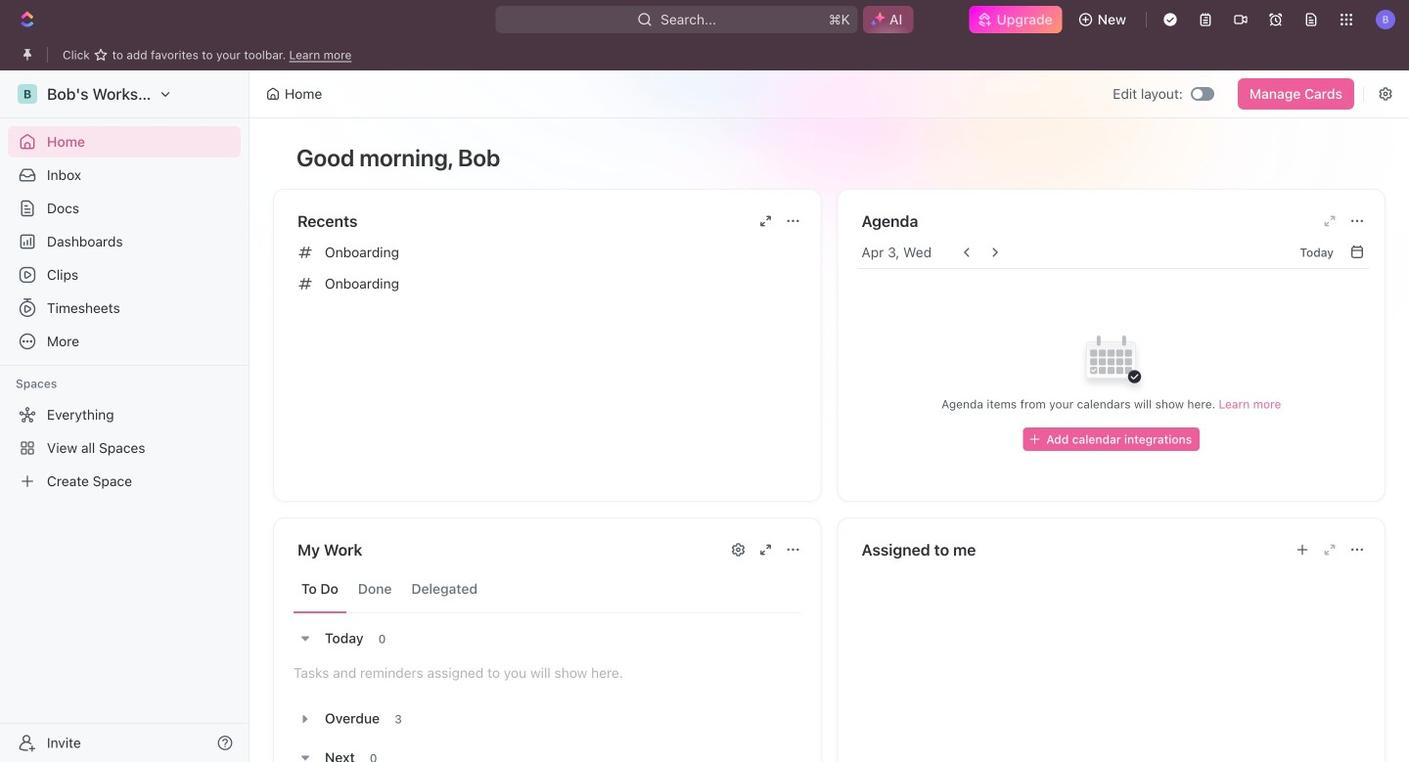 Task type: describe. For each thing, give the bounding box(es) containing it.
tree inside sidebar navigation
[[8, 399, 241, 497]]



Task type: locate. For each thing, give the bounding box(es) containing it.
bob's workspace, , element
[[18, 84, 37, 104]]

sidebar navigation
[[0, 70, 253, 762]]

tab list
[[294, 566, 801, 614]]

tree
[[8, 399, 241, 497]]



Task type: vqa. For each thing, say whether or not it's contained in the screenshot.
dialog
no



